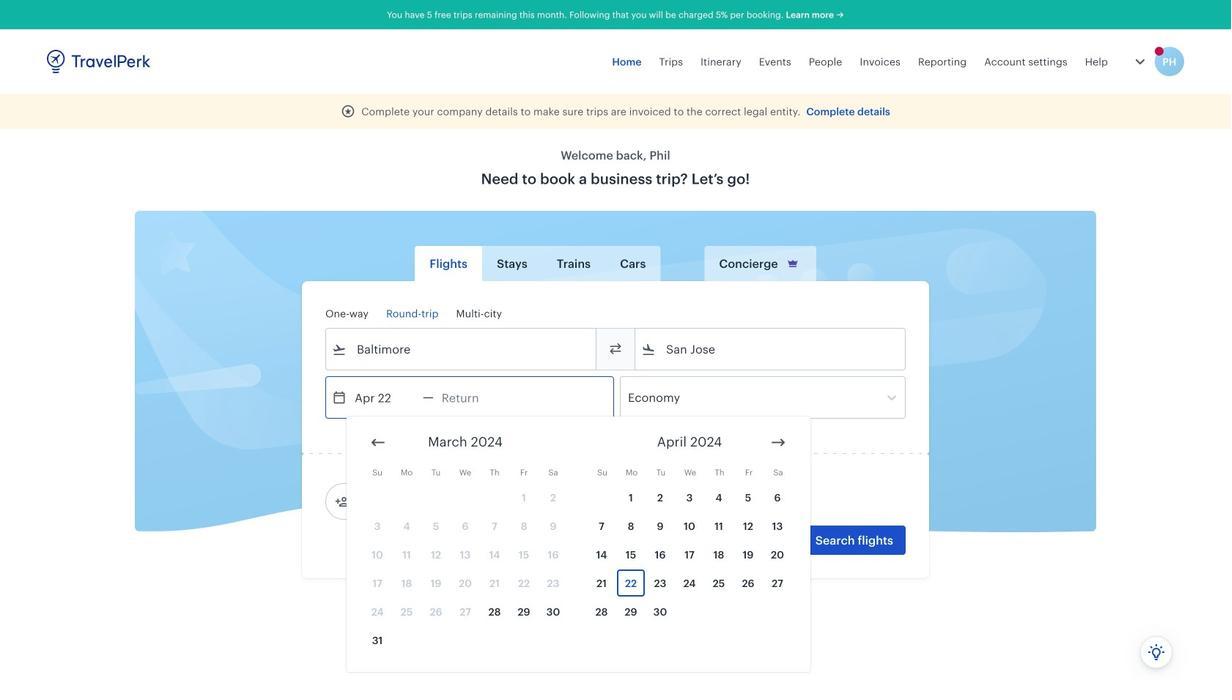 Task type: locate. For each thing, give the bounding box(es) containing it.
Add first traveler search field
[[350, 490, 502, 514]]

To search field
[[656, 338, 886, 361]]

Return text field
[[434, 377, 510, 418]]

move forward to switch to the next month. image
[[769, 434, 787, 452]]



Task type: describe. For each thing, give the bounding box(es) containing it.
Depart text field
[[347, 377, 423, 418]]

move backward to switch to the previous month. image
[[369, 434, 387, 452]]

calendar application
[[347, 417, 1231, 673]]

From search field
[[347, 338, 577, 361]]



